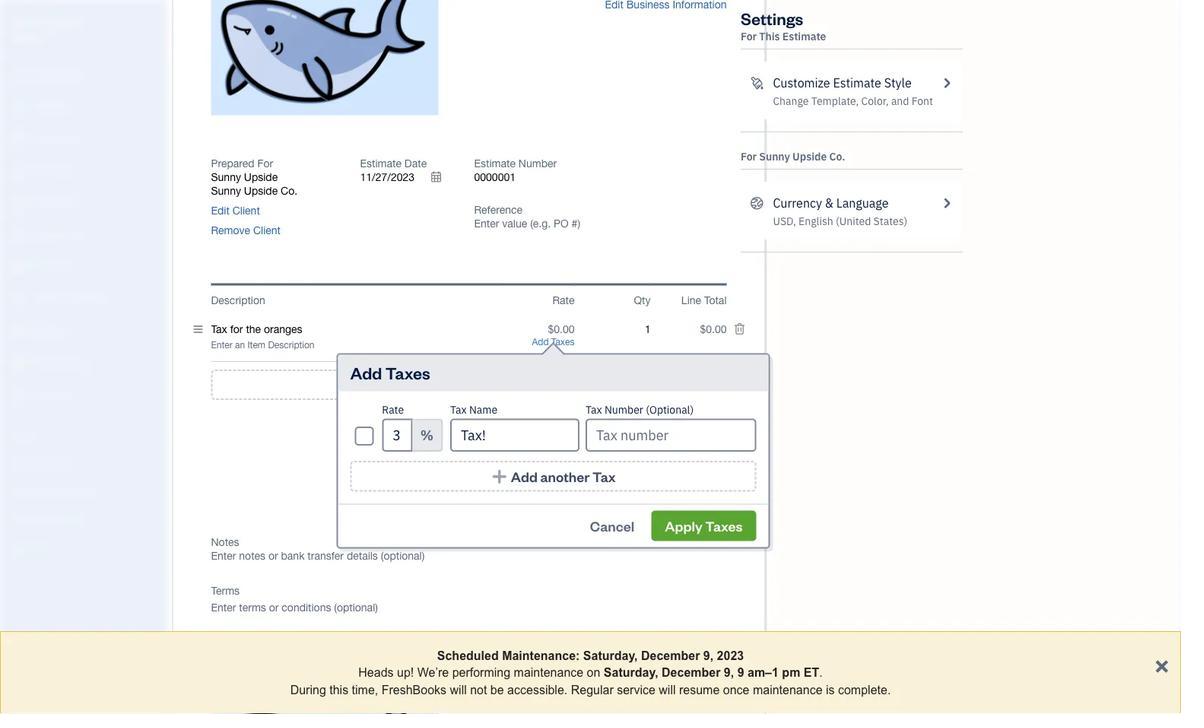 Task type: describe. For each thing, give the bounding box(es) containing it.
2 will from the left
[[659, 683, 676, 697]]

(
[[596, 488, 598, 501]]

team members
[[11, 457, 78, 470]]

2 vertical spatial sunny
[[211, 185, 241, 197]]

bank connections link
[[4, 507, 163, 533]]

co. inside prepared for sunny upside sunny upside co. edit client remove client
[[281, 185, 298, 197]]

complete.
[[839, 683, 891, 697]]

$0.00
[[700, 488, 727, 501]]

×
[[1155, 651, 1170, 679]]

0 vertical spatial upside
[[793, 150, 827, 164]]

scheduled maintenance: saturday, december 9, 2023 heads up! we're performing maintenance on saturday, december 9, 9 am–1 pm et . during this time, freshbooks will not be accessible. regular service will resume once maintenance is complete.
[[290, 649, 891, 697]]

this
[[330, 683, 349, 697]]

paintbrush image
[[750, 74, 764, 92]]

add down "enter an item description" text field
[[350, 363, 382, 384]]

rate for add another tax
[[382, 403, 404, 417]]

0 vertical spatial sunny
[[760, 150, 791, 164]]

prepared
[[211, 157, 255, 170]]

delete image
[[289, 38, 363, 54]]

add a line
[[443, 376, 516, 396]]

is
[[826, 683, 835, 697]]

client image
[[10, 100, 28, 115]]

apps link
[[4, 422, 163, 449]]

0 vertical spatial line
[[682, 294, 702, 307]]

0 vertical spatial add taxes
[[532, 337, 575, 348]]

dashboard image
[[10, 68, 28, 83]]

subtotal add a discount tax
[[550, 428, 623, 471]]

team members link
[[4, 451, 163, 477]]

states)
[[874, 214, 908, 228]]

cancel
[[590, 518, 635, 536]]

total for line
[[705, 294, 727, 307]]

prepared for sunny upside sunny upside co. edit client remove client
[[211, 157, 298, 237]]

add down item rate (usd) text field
[[532, 337, 549, 348]]

project image
[[10, 259, 28, 275]]

freshbooks
[[382, 683, 447, 697]]

items and services link
[[4, 479, 163, 505]]

expense image
[[10, 228, 28, 243]]

1 vertical spatial client
[[253, 224, 281, 237]]

up!
[[397, 666, 414, 680]]

apply taxes
[[665, 518, 743, 536]]

taxes for add taxes dropdown button
[[552, 337, 575, 348]]

once
[[724, 683, 750, 697]]

report image
[[10, 387, 28, 403]]

main element
[[0, 0, 205, 715]]

ruby oranges owner
[[12, 14, 83, 43]]

usd
[[598, 488, 620, 501]]

for for prepared
[[258, 157, 273, 170]]

edit
[[211, 204, 230, 217]]

notes
[[211, 537, 239, 549]]

Tax name text field
[[451, 419, 580, 453]]

settings for settings for this estimate
[[741, 7, 804, 29]]

estimate total ( usd )
[[526, 488, 623, 501]]

pm
[[783, 666, 801, 680]]

1 vertical spatial saturday,
[[604, 666, 659, 680]]

delete line item image
[[734, 323, 746, 337]]

be
[[491, 683, 504, 697]]

items and services
[[11, 485, 92, 498]]

discount
[[581, 442, 623, 454]]

(optional)
[[646, 403, 694, 417]]

2023
[[717, 649, 744, 663]]

team
[[11, 457, 35, 470]]

regular
[[571, 683, 614, 697]]

estimate number
[[474, 157, 557, 170]]

currency & language
[[773, 195, 889, 211]]

0 vertical spatial december
[[642, 649, 700, 663]]

reference
[[474, 204, 523, 216]]

1 vertical spatial sunny
[[211, 171, 241, 184]]

&
[[825, 195, 834, 211]]

resume
[[680, 683, 720, 697]]

1 horizontal spatial 9,
[[724, 666, 734, 680]]

1 horizontal spatial co.
[[830, 150, 846, 164]]

1 vertical spatial taxes
[[386, 363, 430, 384]]

for up currencyandlanguage 'image'
[[741, 150, 757, 164]]

am–1
[[748, 666, 779, 680]]

template,
[[812, 94, 859, 108]]

0 vertical spatial saturday,
[[584, 649, 638, 663]]

service
[[617, 683, 656, 697]]

line total
[[682, 294, 727, 307]]

a inside button
[[475, 376, 483, 396]]

Notes text field
[[211, 550, 727, 564]]

1 vertical spatial december
[[662, 666, 721, 680]]

rate for add a line
[[553, 294, 575, 307]]

font
[[912, 94, 934, 108]]

timer image
[[10, 291, 28, 307]]

qty
[[634, 294, 651, 307]]

date
[[405, 157, 427, 170]]

add another tax button
[[350, 462, 757, 493]]

1 will from the left
[[450, 683, 467, 697]]

0 horizontal spatial add taxes
[[350, 363, 430, 384]]

usd,
[[773, 214, 797, 228]]

bank
[[11, 513, 33, 526]]

time,
[[352, 683, 378, 697]]

tax inside button
[[593, 468, 616, 486]]

change template, color, and font
[[773, 94, 934, 108]]

customize
[[773, 75, 831, 91]]

et
[[804, 666, 820, 680]]

tax number (optional)
[[586, 403, 694, 417]]

1 horizontal spatial maintenance
[[753, 683, 823, 697]]

add right plus icon
[[511, 468, 538, 486]]

ruby
[[12, 14, 39, 29]]

Terms text field
[[211, 602, 727, 615]]

add a discount button
[[550, 441, 623, 455]]

tax inside subtotal add a discount tax
[[607, 458, 623, 471]]

)
[[620, 488, 623, 501]]

accessible.
[[508, 683, 568, 697]]

bank connections
[[11, 513, 89, 526]]

settings for this estimate
[[741, 7, 827, 43]]

on
[[587, 666, 601, 680]]

customize estimate style
[[773, 75, 912, 91]]

invoice image
[[10, 164, 28, 179]]

line inside button
[[487, 376, 516, 396]]

edit client button
[[211, 204, 260, 218]]



Task type: vqa. For each thing, say whether or not it's contained in the screenshot.
the bottom the Line
yes



Task type: locate. For each thing, give the bounding box(es) containing it.
for inside prepared for sunny upside sunny upside co. edit client remove client
[[258, 157, 273, 170]]

settings up this
[[741, 7, 804, 29]]

chart image
[[10, 355, 28, 371]]

0 horizontal spatial settings
[[11, 541, 46, 554]]

add inside subtotal add a discount tax
[[550, 442, 569, 454]]

name
[[470, 403, 498, 417]]

1 vertical spatial settings
[[11, 541, 46, 554]]

line up line total (usd) text field
[[682, 294, 702, 307]]

remove
[[211, 224, 250, 237]]

delete
[[289, 38, 326, 54]]

estimate up enter an estimate # text field
[[474, 157, 516, 170]]

Enter an Item Name text field
[[211, 323, 499, 337]]

9
[[738, 666, 745, 680]]

0 horizontal spatial 9,
[[704, 649, 714, 663]]

sunny up edit in the left top of the page
[[211, 185, 241, 197]]

services
[[55, 485, 92, 498]]

tax down 'discount'
[[607, 458, 623, 471]]

and
[[892, 94, 910, 108], [37, 485, 53, 498]]

owner
[[12, 30, 42, 43]]

settings link
[[4, 535, 163, 562]]

1 horizontal spatial and
[[892, 94, 910, 108]]

for right prepared
[[258, 157, 273, 170]]

during
[[290, 683, 326, 697]]

another
[[541, 468, 590, 486]]

1 vertical spatial maintenance
[[753, 683, 823, 697]]

a up name
[[475, 376, 483, 396]]

number up reference
[[519, 157, 557, 170]]

chevronright image for style
[[940, 74, 954, 92]]

sunny down prepared
[[211, 171, 241, 184]]

apps
[[11, 429, 34, 441]]

payment image
[[10, 196, 28, 211]]

heads
[[359, 666, 394, 680]]

connections
[[35, 513, 89, 526]]

rate up tax rate (percentage) text box
[[382, 403, 404, 417]]

taxes down item rate (usd) text field
[[552, 337, 575, 348]]

money image
[[10, 323, 28, 339]]

1 vertical spatial line
[[487, 376, 516, 396]]

taxes down $0.00
[[706, 518, 743, 536]]

add taxes down "enter an item description" text field
[[350, 363, 430, 384]]

settings inside settings 'link'
[[11, 541, 46, 554]]

tax up usd
[[593, 468, 616, 486]]

estimate for estimate date
[[360, 157, 402, 170]]

maintenance down pm
[[753, 683, 823, 697]]

settings down bank
[[11, 541, 46, 554]]

style
[[885, 75, 912, 91]]

1 horizontal spatial will
[[659, 683, 676, 697]]

not
[[470, 683, 487, 697]]

0 horizontal spatial number
[[519, 157, 557, 170]]

estimate down add another tax
[[526, 488, 567, 501]]

and inside main element
[[37, 485, 53, 498]]

language
[[837, 195, 889, 211]]

taxes inside button
[[706, 518, 743, 536]]

Enter an Item Description text field
[[211, 340, 499, 352]]

total for estimate
[[570, 488, 593, 501]]

2 horizontal spatial taxes
[[706, 518, 743, 536]]

december
[[642, 649, 700, 663], [662, 666, 721, 680]]

0 vertical spatial settings
[[741, 7, 804, 29]]

0 vertical spatial total
[[705, 294, 727, 307]]

upside up 'edit client' button
[[244, 185, 278, 197]]

add right plus image
[[443, 376, 471, 396]]

0 vertical spatial client
[[233, 204, 260, 217]]

1 horizontal spatial add taxes
[[532, 337, 575, 348]]

1 horizontal spatial taxes
[[552, 337, 575, 348]]

settings
[[741, 7, 804, 29], [11, 541, 46, 554]]

0 horizontal spatial rate
[[382, 403, 404, 417]]

plus image
[[422, 378, 440, 393]]

0 vertical spatial 9,
[[704, 649, 714, 663]]

add a line button
[[211, 370, 727, 401]]

1 horizontal spatial settings
[[741, 7, 804, 29]]

line up name
[[487, 376, 516, 396]]

for inside the settings for this estimate
[[741, 29, 757, 43]]

currency
[[773, 195, 823, 211]]

2 vertical spatial taxes
[[706, 518, 743, 536]]

1 horizontal spatial line
[[682, 294, 702, 307]]

client right 'remove'
[[253, 224, 281, 237]]

for for settings
[[741, 29, 757, 43]]

english
[[799, 214, 834, 228]]

(united
[[836, 214, 872, 228]]

items
[[11, 485, 35, 498]]

9,
[[704, 649, 714, 663], [724, 666, 734, 680]]

0 vertical spatial rate
[[553, 294, 575, 307]]

1 vertical spatial add taxes
[[350, 363, 430, 384]]

1 horizontal spatial number
[[605, 403, 644, 417]]

taxes for apply taxes button
[[706, 518, 743, 536]]

Item Rate (USD) text field
[[548, 323, 575, 336]]

0 horizontal spatial line
[[487, 376, 516, 396]]

0 horizontal spatial will
[[450, 683, 467, 697]]

0 vertical spatial co.
[[830, 150, 846, 164]]

upside up 'currency'
[[793, 150, 827, 164]]

1 vertical spatial and
[[37, 485, 53, 498]]

9, left 9
[[724, 666, 734, 680]]

1 vertical spatial number
[[605, 403, 644, 417]]

0 vertical spatial chevronright image
[[940, 74, 954, 92]]

tax up subtotal
[[586, 403, 602, 417]]

tax name
[[451, 403, 498, 417]]

1 vertical spatial rate
[[382, 403, 404, 417]]

1 horizontal spatial total
[[705, 294, 727, 307]]

total left '('
[[570, 488, 593, 501]]

description
[[211, 294, 265, 307]]

saturday, up on
[[584, 649, 638, 663]]

sunny up currencyandlanguage 'image'
[[760, 150, 791, 164]]

estimate up 'change template, color, and font'
[[834, 75, 882, 91]]

Estimate date in MM/DD/YYYY format text field
[[360, 171, 452, 184]]

scheduled
[[437, 649, 499, 663]]

0 vertical spatial and
[[892, 94, 910, 108]]

1 chevronright image from the top
[[940, 74, 954, 92]]

Reference Number text field
[[474, 217, 582, 230]]

for left this
[[741, 29, 757, 43]]

Line Total (USD) text field
[[700, 323, 727, 336]]

Enter an Estimate # text field
[[474, 171, 516, 184]]

0 horizontal spatial and
[[37, 485, 53, 498]]

add taxes down item rate (usd) text field
[[532, 337, 575, 348]]

tax left name
[[451, 403, 467, 417]]

rate
[[553, 294, 575, 307], [382, 403, 404, 417]]

0 vertical spatial taxes
[[552, 337, 575, 348]]

client up remove client button
[[233, 204, 260, 217]]

settings inside the settings for this estimate
[[741, 7, 804, 29]]

co. up currency & language
[[830, 150, 846, 164]]

remove client button
[[211, 224, 281, 238]]

9, left 2023
[[704, 649, 714, 663]]

add another tax
[[511, 468, 616, 486]]

rate up item rate (usd) text field
[[553, 294, 575, 307]]

estimate up estimate date in mm/dd/yyyy format "text field"
[[360, 157, 402, 170]]

total up line total (usd) text field
[[705, 294, 727, 307]]

Item Quantity text field
[[629, 323, 651, 336]]

change
[[773, 94, 809, 108]]

subtotal
[[583, 428, 623, 440]]

client
[[233, 204, 260, 217], [253, 224, 281, 237]]

estimate inside the settings for this estimate
[[783, 29, 827, 43]]

image
[[329, 38, 363, 54]]

a inside subtotal add a discount tax
[[572, 442, 578, 454]]

and down style at the right top of page
[[892, 94, 910, 108]]

this
[[760, 29, 780, 43]]

.
[[820, 666, 823, 680]]

estimate for estimate total ( usd )
[[526, 488, 567, 501]]

co.
[[830, 150, 846, 164], [281, 185, 298, 197]]

1 vertical spatial a
[[572, 442, 578, 454]]

color,
[[862, 94, 889, 108]]

will right the service at the right of page
[[659, 683, 676, 697]]

1 vertical spatial chevronright image
[[940, 194, 954, 212]]

estimate for estimate number
[[474, 157, 516, 170]]

sunny
[[760, 150, 791, 164], [211, 171, 241, 184], [211, 185, 241, 197]]

0 vertical spatial number
[[519, 157, 557, 170]]

1 vertical spatial total
[[570, 488, 593, 501]]

upside down prepared
[[244, 171, 278, 184]]

estimate
[[783, 29, 827, 43], [834, 75, 882, 91], [360, 157, 402, 170], [474, 157, 516, 170], [526, 488, 567, 501]]

1 vertical spatial upside
[[244, 171, 278, 184]]

apply
[[665, 518, 703, 536]]

we're
[[418, 666, 449, 680]]

0 horizontal spatial maintenance
[[514, 666, 584, 680]]

number for tax
[[605, 403, 644, 417]]

will left not
[[450, 683, 467, 697]]

and right items
[[37, 485, 53, 498]]

cancel button
[[577, 512, 648, 542]]

1 horizontal spatial a
[[572, 442, 578, 454]]

currencyandlanguage image
[[750, 194, 764, 212]]

add up add another tax
[[550, 442, 569, 454]]

bars image
[[194, 323, 203, 337]]

will
[[450, 683, 467, 697], [659, 683, 676, 697]]

0.00
[[706, 458, 727, 471]]

1 vertical spatial co.
[[281, 185, 298, 197]]

0 horizontal spatial taxes
[[386, 363, 430, 384]]

for sunny upside co.
[[741, 150, 846, 164]]

estimate image
[[10, 132, 28, 147]]

1 horizontal spatial rate
[[553, 294, 575, 307]]

× dialog
[[0, 632, 1182, 715]]

maintenance
[[514, 666, 584, 680], [753, 683, 823, 697]]

upside
[[793, 150, 827, 164], [244, 171, 278, 184], [244, 185, 278, 197]]

line
[[682, 294, 702, 307], [487, 376, 516, 396]]

saturday, up the service at the right of page
[[604, 666, 659, 680]]

0 horizontal spatial total
[[570, 488, 593, 501]]

settings for settings
[[11, 541, 46, 554]]

usd, english (united states)
[[773, 214, 908, 228]]

× button
[[1155, 651, 1170, 679]]

maintenance:
[[502, 649, 580, 663]]

estimate right this
[[783, 29, 827, 43]]

estimate date
[[360, 157, 427, 170]]

2 vertical spatial upside
[[244, 185, 278, 197]]

add taxes button
[[532, 337, 575, 348]]

1 vertical spatial 9,
[[724, 666, 734, 680]]

a left 'discount'
[[572, 442, 578, 454]]

co. up remove client button
[[281, 185, 298, 197]]

number up subtotal
[[605, 403, 644, 417]]

2 chevronright image from the top
[[940, 194, 954, 212]]

taxes down "enter an item description" text field
[[386, 363, 430, 384]]

0 horizontal spatial a
[[475, 376, 483, 396]]

maintenance down maintenance:
[[514, 666, 584, 680]]

plus image
[[491, 469, 509, 485]]

chevronright image
[[940, 74, 954, 92], [940, 194, 954, 212]]

Tax Rate (Percentage) text field
[[382, 419, 413, 453]]

Tax number text field
[[586, 419, 757, 453]]

0 vertical spatial a
[[475, 376, 483, 396]]

0 horizontal spatial co.
[[281, 185, 298, 197]]

chevronright image for language
[[940, 194, 954, 212]]

oranges
[[41, 14, 83, 29]]

terms
[[211, 585, 240, 598]]

add
[[532, 337, 549, 348], [350, 363, 382, 384], [443, 376, 471, 396], [550, 442, 569, 454], [511, 468, 538, 486]]

number for estimate
[[519, 157, 557, 170]]

0 vertical spatial maintenance
[[514, 666, 584, 680]]

apply taxes button
[[652, 512, 757, 542]]



